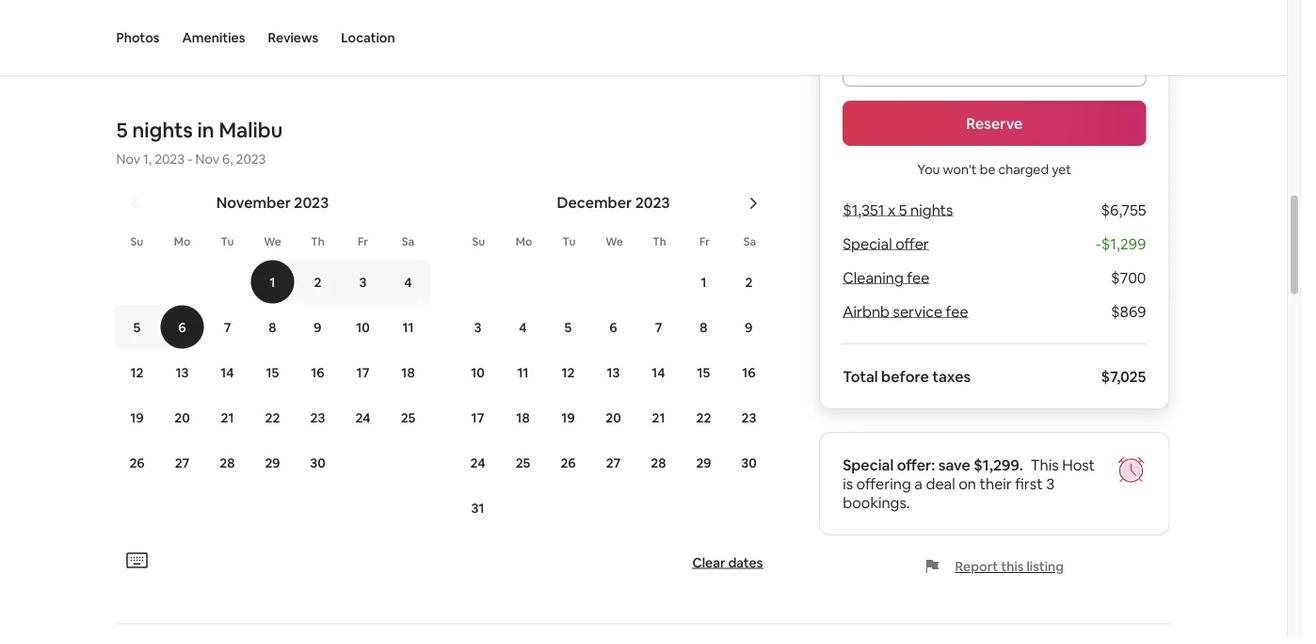 Task type: vqa. For each thing, say whether or not it's contained in the screenshot.
'-' inside 5 nights in Malibu Nov 1, 2023 - Nov 6, 2023
yes



Task type: locate. For each thing, give the bounding box(es) containing it.
fee up service
[[907, 268, 930, 287]]

2 6 from the left
[[610, 319, 617, 336]]

3 for topmost 3 button
[[359, 274, 367, 291]]

0 vertical spatial 25 button
[[386, 396, 431, 439]]

2 13 from the left
[[607, 364, 620, 381]]

1 button
[[250, 261, 295, 304], [681, 261, 727, 304]]

0 horizontal spatial 22
[[265, 409, 280, 426]]

2 27 from the left
[[606, 455, 621, 472]]

13 button
[[160, 351, 205, 394], [591, 351, 636, 394]]

0 horizontal spatial 15
[[266, 364, 279, 381]]

29 button
[[250, 441, 295, 485], [681, 441, 727, 485]]

-$1,299
[[1096, 234, 1147, 254]]

2 21 button from the left
[[636, 396, 681, 439]]

1 for second 1 button from left
[[701, 274, 707, 291]]

1 horizontal spatial 4 button
[[501, 306, 546, 349]]

0 horizontal spatial 15 button
[[250, 351, 295, 394]]

nov
[[116, 150, 140, 167], [195, 150, 219, 167]]

2023 right december
[[635, 193, 670, 213]]

1 horizontal spatial 19
[[562, 409, 575, 426]]

23 for first '23' button from right
[[742, 409, 757, 426]]

0 horizontal spatial 7
[[224, 319, 231, 336]]

1 horizontal spatial su
[[472, 234, 485, 249]]

1 26 from the left
[[129, 455, 145, 472]]

1 7 button from the left
[[205, 306, 250, 349]]

1 vertical spatial 18
[[516, 409, 530, 426]]

0 horizontal spatial 26 button
[[114, 441, 160, 485]]

17 button
[[340, 351, 386, 394], [455, 396, 501, 439]]

1 horizontal spatial nights
[[911, 200, 953, 220]]

1 1 button from the left
[[250, 261, 295, 304]]

1 vertical spatial 10
[[471, 364, 485, 381]]

their
[[980, 474, 1012, 494]]

1 27 button from the left
[[160, 441, 205, 485]]

0 horizontal spatial 29
[[265, 455, 280, 472]]

0 horizontal spatial 10
[[356, 319, 370, 336]]

5 inside '5 nights in malibu nov 1, 2023 - nov 6, 2023'
[[116, 117, 128, 144]]

0 horizontal spatial 6
[[178, 319, 186, 336]]

offering
[[857, 474, 911, 494]]

0 horizontal spatial 18 button
[[386, 351, 431, 394]]

2 7 button from the left
[[636, 306, 681, 349]]

25 for the leftmost 25 button
[[401, 409, 416, 426]]

25 button
[[386, 396, 431, 439], [501, 441, 546, 485]]

15 button
[[250, 351, 295, 394], [681, 351, 727, 394]]

special up "bookings."
[[843, 455, 894, 475]]

0 horizontal spatial 25 button
[[386, 396, 431, 439]]

1 horizontal spatial 5 button
[[546, 306, 591, 349]]

1 14 from the left
[[221, 364, 234, 381]]

1 20 button from the left
[[160, 396, 205, 439]]

19 for 2nd '19' button from the left
[[562, 409, 575, 426]]

1 23 from the left
[[310, 409, 325, 426]]

1 12 button from the left
[[114, 351, 160, 394]]

bookings.
[[843, 493, 910, 512]]

1 horizontal spatial 23
[[742, 409, 757, 426]]

tu
[[221, 234, 234, 249], [563, 234, 576, 249]]

1 28 button from the left
[[205, 441, 250, 485]]

1 horizontal spatial 16
[[742, 364, 756, 381]]

1 horizontal spatial 11 button
[[501, 351, 546, 394]]

27 for second 27 button from the right
[[175, 455, 190, 472]]

0 vertical spatial fee
[[907, 268, 930, 287]]

0 horizontal spatial 27 button
[[160, 441, 205, 485]]

we down december 2023
[[606, 234, 623, 249]]

2 9 button from the left
[[727, 306, 772, 349]]

1 16 from the left
[[311, 364, 325, 381]]

22
[[265, 409, 280, 426], [696, 409, 711, 426]]

su
[[131, 234, 144, 249], [472, 234, 485, 249]]

1 16 button from the left
[[295, 351, 340, 394]]

1 9 from the left
[[314, 319, 322, 336]]

1 horizontal spatial -
[[1096, 234, 1102, 254]]

amenities
[[182, 29, 245, 46]]

tu down december
[[563, 234, 576, 249]]

special for special offer
[[843, 234, 892, 254]]

7
[[224, 319, 231, 336], [655, 319, 662, 336]]

1 horizontal spatial 4
[[519, 319, 527, 336]]

0 horizontal spatial 10 button
[[340, 306, 386, 349]]

29 for first 29 button from the left
[[265, 455, 280, 472]]

3 for rightmost 3 button
[[474, 319, 482, 336]]

5 nights in malibu nov 1, 2023 - nov 6, 2023
[[116, 117, 283, 167]]

2 30 button from the left
[[727, 441, 772, 485]]

clear
[[693, 554, 726, 571]]

1 vertical spatial 11 button
[[501, 351, 546, 394]]

1 13 from the left
[[176, 364, 189, 381]]

29
[[265, 455, 280, 472], [696, 455, 712, 472]]

2 21 from the left
[[652, 409, 665, 426]]

0 horizontal spatial 23
[[310, 409, 325, 426]]

1 6 button from the left
[[160, 306, 205, 349]]

malibu
[[219, 117, 283, 144]]

25
[[401, 409, 416, 426], [516, 455, 531, 472]]

0 horizontal spatial fr
[[358, 234, 368, 249]]

0 horizontal spatial tu
[[221, 234, 234, 249]]

4
[[404, 274, 412, 291], [519, 319, 527, 336]]

total
[[843, 367, 878, 386]]

0 horizontal spatial 25
[[401, 409, 416, 426]]

2 20 from the left
[[606, 409, 621, 426]]

2 button
[[295, 261, 340, 304], [727, 261, 772, 304]]

1 9 button from the left
[[295, 306, 340, 349]]

30 button
[[295, 441, 340, 485], [727, 441, 772, 485]]

nights
[[132, 117, 193, 144], [911, 200, 953, 220]]

1 19 button from the left
[[114, 396, 160, 439]]

$700
[[1111, 268, 1147, 287]]

1 horizontal spatial 22
[[696, 409, 711, 426]]

0 horizontal spatial 9 button
[[295, 306, 340, 349]]

nights up 1,
[[132, 117, 193, 144]]

1 vertical spatial 3 button
[[455, 306, 501, 349]]

2 su from the left
[[472, 234, 485, 249]]

20
[[174, 409, 190, 426], [606, 409, 621, 426]]

1 vertical spatial 25 button
[[501, 441, 546, 485]]

9
[[314, 319, 322, 336], [745, 319, 753, 336]]

0 horizontal spatial 6 button
[[160, 306, 205, 349]]

1 horizontal spatial tu
[[563, 234, 576, 249]]

0 horizontal spatial 19
[[130, 409, 144, 426]]

2 28 from the left
[[651, 455, 666, 472]]

1 27 from the left
[[175, 455, 190, 472]]

14 button
[[205, 351, 250, 394], [636, 351, 681, 394]]

24 for the bottommost 24 "button"
[[470, 455, 485, 472]]

1 15 button from the left
[[250, 351, 295, 394]]

2 2 button from the left
[[727, 261, 772, 304]]

1 horizontal spatial th
[[653, 234, 667, 249]]

9 button
[[295, 306, 340, 349], [727, 306, 772, 349]]

1 special from the top
[[843, 234, 892, 254]]

16
[[311, 364, 325, 381], [742, 364, 756, 381]]

fee right service
[[946, 302, 969, 321]]

1 22 button from the left
[[250, 396, 295, 439]]

21 for first the 21 button from left
[[221, 409, 234, 426]]

fr
[[358, 234, 368, 249], [700, 234, 710, 249]]

2 26 from the left
[[561, 455, 576, 472]]

29 for first 29 button from right
[[696, 455, 712, 472]]

2 16 button from the left
[[727, 351, 772, 394]]

1 horizontal spatial 20 button
[[591, 396, 636, 439]]

2 nov from the left
[[195, 150, 219, 167]]

special for special offer: save $1,299.
[[843, 455, 894, 475]]

nights inside '5 nights in malibu nov 1, 2023 - nov 6, 2023'
[[132, 117, 193, 144]]

3
[[359, 274, 367, 291], [474, 319, 482, 336], [1046, 474, 1055, 494]]

1 horizontal spatial 2 button
[[727, 261, 772, 304]]

16 button
[[295, 351, 340, 394], [727, 351, 772, 394]]

1 horizontal spatial 27
[[606, 455, 621, 472]]

2 fr from the left
[[700, 234, 710, 249]]

1 horizontal spatial 10
[[471, 364, 485, 381]]

1 horizontal spatial 28 button
[[636, 441, 681, 485]]

18
[[401, 364, 415, 381], [516, 409, 530, 426]]

20 button
[[160, 396, 205, 439], [591, 396, 636, 439]]

this
[[1001, 559, 1024, 576]]

1 fr from the left
[[358, 234, 368, 249]]

1 horizontal spatial fee
[[946, 302, 969, 321]]

17 for the leftmost 17 button
[[357, 364, 370, 381]]

13
[[176, 364, 189, 381], [607, 364, 620, 381]]

total before taxes
[[843, 367, 971, 386]]

2 7 from the left
[[655, 319, 662, 336]]

2 mo from the left
[[516, 234, 532, 249]]

23 button
[[295, 396, 340, 439], [727, 396, 772, 439]]

1 vertical spatial 17
[[471, 409, 484, 426]]

2 23 from the left
[[742, 409, 757, 426]]

1 8 button from the left
[[250, 306, 295, 349]]

0 horizontal spatial 24 button
[[340, 396, 386, 439]]

-
[[188, 150, 193, 167], [1096, 234, 1102, 254]]

2 26 button from the left
[[546, 441, 591, 485]]

1 horizontal spatial 13
[[607, 364, 620, 381]]

1 vertical spatial nights
[[911, 200, 953, 220]]

on
[[959, 474, 977, 494]]

1 2 button from the left
[[295, 261, 340, 304]]

2023 right november
[[294, 193, 329, 213]]

1 horizontal spatial 9
[[745, 319, 753, 336]]

1 horizontal spatial 14 button
[[636, 351, 681, 394]]

3 button
[[340, 261, 386, 304], [455, 306, 501, 349]]

special
[[843, 234, 892, 254], [843, 455, 894, 475]]

0 horizontal spatial sa
[[402, 234, 415, 249]]

nights up offer on the right top of the page
[[911, 200, 953, 220]]

1 14 button from the left
[[205, 351, 250, 394]]

1 vertical spatial 24
[[470, 455, 485, 472]]

0 horizontal spatial 30 button
[[295, 441, 340, 485]]

27 button
[[160, 441, 205, 485], [591, 441, 636, 485]]

1 20 from the left
[[174, 409, 190, 426]]

18 button
[[386, 351, 431, 394], [501, 396, 546, 439]]

1 horizontal spatial 8
[[700, 319, 708, 336]]

2 13 button from the left
[[591, 351, 636, 394]]

0 horizontal spatial 17 button
[[340, 351, 386, 394]]

0 horizontal spatial th
[[311, 234, 325, 249]]

nov left 1,
[[116, 150, 140, 167]]

2 19 button from the left
[[546, 396, 591, 439]]

16 for 1st 16 button from left
[[311, 364, 325, 381]]

2 19 from the left
[[562, 409, 575, 426]]

1 horizontal spatial 26
[[561, 455, 576, 472]]

0 horizontal spatial 23 button
[[295, 396, 340, 439]]

1 sa from the left
[[402, 234, 415, 249]]

$1,351 x 5 nights
[[843, 200, 953, 220]]

0 vertical spatial 4 button
[[386, 261, 431, 304]]

2 8 button from the left
[[681, 306, 727, 349]]

be
[[980, 161, 996, 178]]

0 horizontal spatial 28
[[220, 455, 235, 472]]

airbnb service fee
[[843, 302, 969, 321]]

1 5 button from the left
[[114, 306, 160, 349]]

2 special from the top
[[843, 455, 894, 475]]

0 horizontal spatial we
[[264, 234, 281, 249]]

1 29 button from the left
[[250, 441, 295, 485]]

1 horizontal spatial 7 button
[[636, 306, 681, 349]]

0 vertical spatial 3
[[359, 274, 367, 291]]

1 horizontal spatial 26 button
[[546, 441, 591, 485]]

19 button
[[114, 396, 160, 439], [546, 396, 591, 439]]

2 sa from the left
[[744, 234, 756, 249]]

2 12 button from the left
[[546, 351, 591, 394]]

nov left 6,
[[195, 150, 219, 167]]

tu down november
[[221, 234, 234, 249]]

2 2 from the left
[[745, 274, 753, 291]]

7 button
[[205, 306, 250, 349], [636, 306, 681, 349]]

1 29 from the left
[[265, 455, 280, 472]]

1 19 from the left
[[130, 409, 144, 426]]

27
[[175, 455, 190, 472], [606, 455, 621, 472]]

26
[[129, 455, 145, 472], [561, 455, 576, 472]]

27 for 2nd 27 button
[[606, 455, 621, 472]]

2 16 from the left
[[742, 364, 756, 381]]

26 for 2nd 26 button
[[561, 455, 576, 472]]

2 15 button from the left
[[681, 351, 727, 394]]

0 horizontal spatial 12
[[130, 364, 144, 381]]

0 horizontal spatial 14
[[221, 364, 234, 381]]

photos button
[[116, 0, 160, 75]]

4 button
[[386, 261, 431, 304], [501, 306, 546, 349]]

2 12 from the left
[[562, 364, 575, 381]]

we down november 2023
[[264, 234, 281, 249]]

0 horizontal spatial 21
[[221, 409, 234, 426]]

1 vertical spatial 18 button
[[501, 396, 546, 439]]

1 nov from the left
[[116, 150, 140, 167]]

0 horizontal spatial 28 button
[[205, 441, 250, 485]]

1 horizontal spatial 14
[[652, 364, 665, 381]]

1 26 button from the left
[[114, 441, 160, 485]]

0 vertical spatial special
[[843, 234, 892, 254]]

2 5 button from the left
[[546, 306, 591, 349]]

1 vertical spatial special
[[843, 455, 894, 475]]

1 vertical spatial 3
[[474, 319, 482, 336]]

1 horizontal spatial 21
[[652, 409, 665, 426]]

2 29 from the left
[[696, 455, 712, 472]]

19
[[130, 409, 144, 426], [562, 409, 575, 426]]

1 horizontal spatial 3
[[474, 319, 482, 336]]

1 horizontal spatial 20
[[606, 409, 621, 426]]

0 horizontal spatial 2 button
[[295, 261, 340, 304]]

1 28 from the left
[[220, 455, 235, 472]]

th down december 2023
[[653, 234, 667, 249]]

1 th from the left
[[311, 234, 325, 249]]

0 horizontal spatial fee
[[907, 268, 930, 287]]

mo
[[174, 234, 190, 249], [516, 234, 532, 249]]

28
[[220, 455, 235, 472], [651, 455, 666, 472]]

1 horizontal spatial sa
[[744, 234, 756, 249]]

cleaning fee
[[843, 268, 930, 287]]

0 vertical spatial 24
[[355, 409, 371, 426]]

0 horizontal spatial 16 button
[[295, 351, 340, 394]]

cleaning fee button
[[843, 268, 930, 287]]

special down the $1,351
[[843, 234, 892, 254]]

19 for second '19' button from right
[[130, 409, 144, 426]]

1 7 from the left
[[224, 319, 231, 336]]

$1,299
[[1102, 234, 1147, 254]]

28 for 2nd 28 button from right
[[220, 455, 235, 472]]

1 vertical spatial 25
[[516, 455, 531, 472]]

0 horizontal spatial 8 button
[[250, 306, 295, 349]]

1 horizontal spatial mo
[[516, 234, 532, 249]]

12 for 1st 12 button
[[130, 364, 144, 381]]

reviews button
[[268, 0, 319, 75]]

1 horizontal spatial 7
[[655, 319, 662, 336]]

1 12 from the left
[[130, 364, 144, 381]]

th down november 2023
[[311, 234, 325, 249]]

in
[[197, 117, 214, 144]]

21
[[221, 409, 234, 426], [652, 409, 665, 426]]

1 horizontal spatial 1 button
[[681, 261, 727, 304]]

2 vertical spatial 3
[[1046, 474, 1055, 494]]

4 for the bottom 4 button
[[519, 319, 527, 336]]

- down $6,755
[[1096, 234, 1102, 254]]

2 horizontal spatial 3
[[1046, 474, 1055, 494]]

1 tu from the left
[[221, 234, 234, 249]]

- left 6,
[[188, 150, 193, 167]]

1 1 from the left
[[270, 274, 275, 291]]

fee
[[907, 268, 930, 287], [946, 302, 969, 321]]

1 horizontal spatial 8 button
[[681, 306, 727, 349]]

1 21 from the left
[[221, 409, 234, 426]]

1 horizontal spatial 30 button
[[727, 441, 772, 485]]

1 horizontal spatial 28
[[651, 455, 666, 472]]

2023
[[155, 150, 185, 167], [236, 150, 266, 167], [294, 193, 329, 213], [635, 193, 670, 213]]

8 button
[[250, 306, 295, 349], [681, 306, 727, 349]]



Task type: describe. For each thing, give the bounding box(es) containing it.
special offer: save $1,299.
[[843, 455, 1023, 475]]

photos
[[116, 29, 160, 46]]

2 27 button from the left
[[591, 441, 636, 485]]

23 for first '23' button from left
[[310, 409, 325, 426]]

- inside '5 nights in malibu nov 1, 2023 - nov 6, 2023'
[[188, 150, 193, 167]]

clear dates button
[[685, 547, 771, 579]]

1 30 button from the left
[[295, 441, 340, 485]]

reserve
[[966, 114, 1023, 133]]

airbnb service fee button
[[843, 302, 969, 321]]

november 2023
[[216, 193, 329, 213]]

first
[[1015, 474, 1043, 494]]

this
[[1031, 455, 1059, 475]]

2 22 from the left
[[696, 409, 711, 426]]

2 29 button from the left
[[681, 441, 727, 485]]

24 for the topmost 24 "button"
[[355, 409, 371, 426]]

is
[[843, 474, 853, 494]]

special offer
[[843, 234, 929, 254]]

0 vertical spatial 3 button
[[340, 261, 386, 304]]

special offer button
[[843, 234, 929, 254]]

a
[[915, 474, 923, 494]]

3 inside 'this host is offering a deal on their first 3 bookings.'
[[1046, 474, 1055, 494]]

$869
[[1111, 302, 1147, 321]]

1 we from the left
[[264, 234, 281, 249]]

1 vertical spatial -
[[1096, 234, 1102, 254]]

1 8 from the left
[[269, 319, 277, 336]]

offer:
[[897, 455, 935, 475]]

service
[[893, 302, 943, 321]]

save
[[939, 455, 971, 475]]

2023 right 1,
[[155, 150, 185, 167]]

31 button
[[455, 487, 501, 530]]

1 mo from the left
[[174, 234, 190, 249]]

this host is offering a deal on their first 3 bookings.
[[843, 455, 1095, 512]]

2 th from the left
[[653, 234, 667, 249]]

1 vertical spatial 4 button
[[501, 306, 546, 349]]

charged
[[999, 161, 1049, 178]]

2 15 from the left
[[697, 364, 710, 381]]

1 23 button from the left
[[295, 396, 340, 439]]

1,
[[143, 150, 152, 167]]

$1,351
[[843, 200, 885, 220]]

1 13 button from the left
[[160, 351, 205, 394]]

$7,025
[[1101, 367, 1147, 386]]

2 14 from the left
[[652, 364, 665, 381]]

0 vertical spatial 24 button
[[340, 396, 386, 439]]

1 su from the left
[[131, 234, 144, 249]]

2 30 from the left
[[741, 455, 757, 472]]

listing
[[1027, 559, 1064, 576]]

1 vertical spatial 10 button
[[455, 351, 501, 394]]

1 30 from the left
[[310, 455, 326, 472]]

16 for 1st 16 button from the right
[[742, 364, 756, 381]]

2 28 button from the left
[[636, 441, 681, 485]]

location button
[[341, 0, 395, 75]]

2 9 from the left
[[745, 319, 753, 336]]

december
[[557, 193, 632, 213]]

0 vertical spatial 10 button
[[340, 306, 386, 349]]

21 for 2nd the 21 button from left
[[652, 409, 665, 426]]

1 vertical spatial 11
[[517, 364, 529, 381]]

2 6 button from the left
[[591, 306, 636, 349]]

31
[[471, 500, 484, 517]]

2 23 button from the left
[[727, 396, 772, 439]]

12 for first 12 button from right
[[562, 364, 575, 381]]

location
[[341, 29, 395, 46]]

0 vertical spatial 11 button
[[386, 306, 431, 349]]

25 for the rightmost 25 button
[[516, 455, 531, 472]]

report this listing button
[[925, 559, 1064, 576]]

$1,299.
[[974, 455, 1023, 475]]

amenities button
[[182, 0, 245, 75]]

1 15 from the left
[[266, 364, 279, 381]]

2 tu from the left
[[563, 234, 576, 249]]

1 for first 1 button from left
[[270, 274, 275, 291]]

0 vertical spatial 11
[[403, 319, 414, 336]]

december 2023
[[557, 193, 670, 213]]

report
[[955, 559, 998, 576]]

cleaning
[[843, 268, 904, 287]]

won't
[[943, 161, 977, 178]]

1 horizontal spatial 25 button
[[501, 441, 546, 485]]

2 8 from the left
[[700, 319, 708, 336]]

4 for the left 4 button
[[404, 274, 412, 291]]

before
[[882, 367, 929, 386]]

1 horizontal spatial 3 button
[[455, 306, 501, 349]]

1 horizontal spatial 18 button
[[501, 396, 546, 439]]

2 14 button from the left
[[636, 351, 681, 394]]

dates
[[728, 554, 763, 571]]

x
[[888, 200, 896, 220]]

host
[[1062, 455, 1095, 475]]

6,
[[222, 150, 233, 167]]

2023 right 6,
[[236, 150, 266, 167]]

1 21 button from the left
[[205, 396, 250, 439]]

1 horizontal spatial 17 button
[[455, 396, 501, 439]]

november
[[216, 193, 291, 213]]

26 for first 26 button
[[129, 455, 145, 472]]

0 horizontal spatial 4 button
[[386, 261, 431, 304]]

you won't be charged yet
[[918, 161, 1072, 178]]

reviews
[[268, 29, 319, 46]]

1 22 from the left
[[265, 409, 280, 426]]

0 vertical spatial 18 button
[[386, 351, 431, 394]]

airbnb
[[843, 302, 890, 321]]

deal
[[926, 474, 956, 494]]

1 vertical spatial 24 button
[[455, 441, 501, 485]]

$1,351 x 5 nights button
[[843, 200, 953, 220]]

calendar application
[[94, 173, 1301, 547]]

clear dates
[[693, 554, 763, 571]]

2 1 button from the left
[[681, 261, 727, 304]]

reserve button
[[843, 101, 1147, 146]]

$6,755
[[1101, 200, 1147, 220]]

0 vertical spatial 18
[[401, 364, 415, 381]]

2 20 button from the left
[[591, 396, 636, 439]]

offer
[[896, 234, 929, 254]]

yet
[[1052, 161, 1072, 178]]

17 for the rightmost 17 button
[[471, 409, 484, 426]]

you
[[918, 161, 940, 178]]

1 vertical spatial fee
[[946, 302, 969, 321]]

report this listing
[[955, 559, 1064, 576]]

taxes
[[932, 367, 971, 386]]

28 for first 28 button from the right
[[651, 455, 666, 472]]

2 22 button from the left
[[681, 396, 727, 439]]

1 6 from the left
[[178, 319, 186, 336]]

2 we from the left
[[606, 234, 623, 249]]

1 2 from the left
[[314, 274, 322, 291]]



